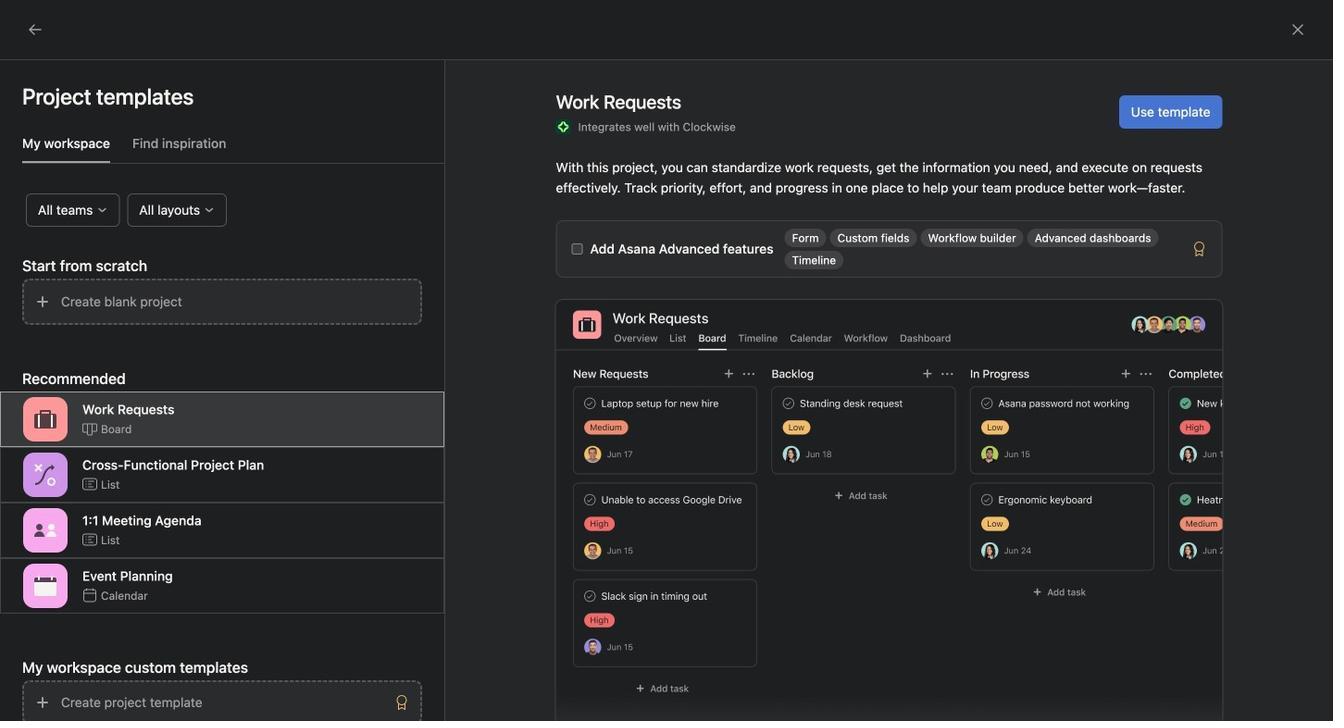Task type: vqa. For each thing, say whether or not it's contained in the screenshot.
by associated with Completed
no



Task type: locate. For each thing, give the bounding box(es) containing it.
dialog
[[833, 263, 1296, 721]]

go back image
[[28, 22, 43, 37]]

work requests image
[[34, 408, 56, 430]]

cross-functional project plan image
[[34, 464, 56, 486]]

projects element
[[0, 361, 222, 457]]

tab list
[[22, 133, 444, 164]]

hide sidebar image
[[24, 15, 39, 30]]

clockwise image
[[556, 119, 571, 134]]

list item
[[808, 320, 1045, 377], [253, 388, 770, 422]]

1 horizontal spatial list item
[[808, 320, 1045, 377]]

expand popout to full screen image
[[1202, 276, 1216, 291]]

0 horizontal spatial list item
[[253, 388, 770, 422]]

None checkbox
[[572, 243, 583, 255]]

1 vertical spatial list item
[[253, 388, 770, 422]]

toolbar
[[848, 674, 966, 701]]

Add subject text field
[[833, 319, 1296, 345]]



Task type: describe. For each thing, give the bounding box(es) containing it.
line_and_symbols image
[[827, 404, 849, 426]]

at mention image
[[942, 681, 957, 696]]

Type the name of a team, a project, or people text field
[[884, 362, 1264, 384]]

add profile photo image
[[275, 276, 319, 320]]

global element
[[0, 45, 222, 156]]

0 vertical spatial list item
[[808, 320, 1045, 377]]

insights element
[[0, 168, 222, 294]]

event planning image
[[34, 575, 56, 597]]

rocket image
[[1063, 337, 1085, 360]]

1:1 meeting agenda image
[[34, 519, 56, 542]]

close image
[[1290, 22, 1305, 37]]



